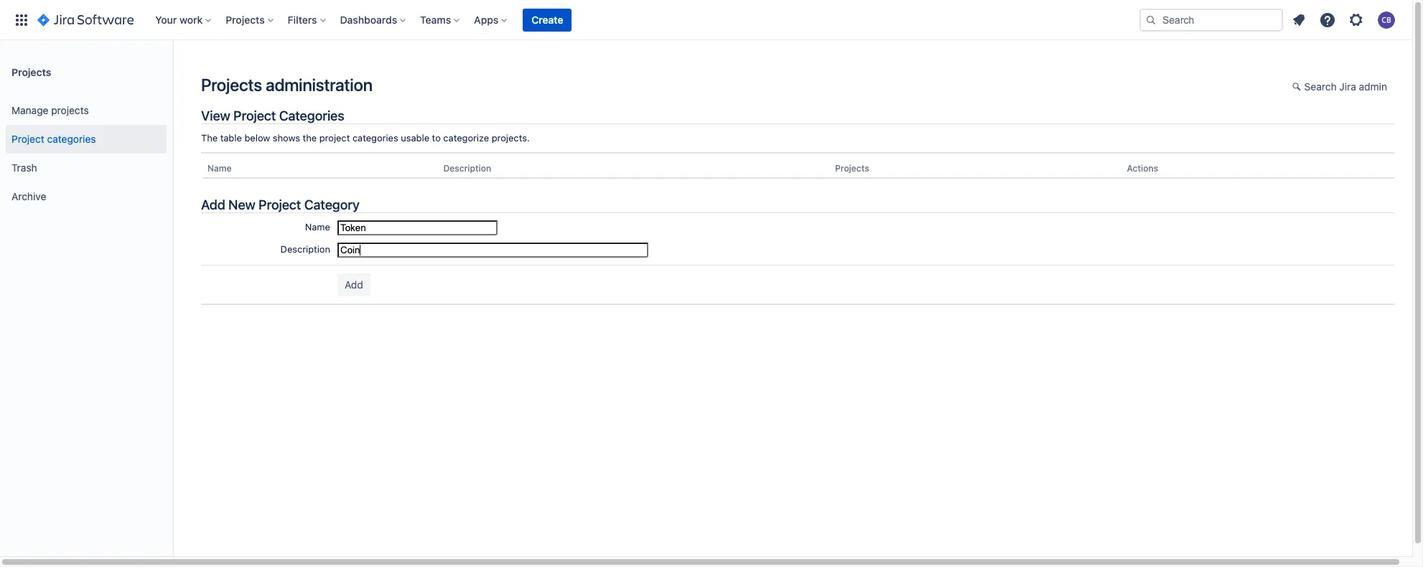 Task type: vqa. For each thing, say whether or not it's contained in the screenshot.
Settings image
yes



Task type: describe. For each thing, give the bounding box(es) containing it.
admin
[[1359, 80, 1388, 93]]

apps
[[474, 13, 499, 25]]

Search field
[[1140, 8, 1283, 31]]

view
[[201, 108, 230, 124]]

projects button
[[221, 8, 279, 31]]

your work
[[155, 13, 203, 25]]

projects.
[[492, 132, 530, 144]]

categorize
[[443, 132, 489, 144]]

the
[[201, 132, 218, 144]]

search jira admin link
[[1285, 76, 1395, 99]]

category
[[304, 197, 360, 213]]

categories
[[279, 108, 344, 124]]

trash link
[[6, 154, 167, 182]]

to
[[432, 132, 441, 144]]

manage projects
[[11, 104, 89, 116]]

project inside project categories link
[[11, 133, 44, 145]]

teams button
[[416, 8, 466, 31]]

dashboards button
[[336, 8, 412, 31]]

the table below shows the project categories usable to categorize projects.
[[201, 132, 530, 144]]

below
[[245, 132, 270, 144]]

table
[[220, 132, 242, 144]]

small image
[[1292, 81, 1304, 93]]

project categories
[[11, 133, 96, 145]]

your profile and settings image
[[1378, 11, 1395, 28]]

1 vertical spatial description
[[281, 244, 330, 255]]

manage projects link
[[6, 96, 167, 125]]

filters button
[[283, 8, 331, 31]]

your
[[155, 13, 177, 25]]

projects administration
[[201, 75, 373, 95]]

projects
[[51, 104, 89, 116]]

teams
[[420, 13, 451, 25]]

trash
[[11, 161, 37, 174]]

filters
[[288, 13, 317, 25]]

actions
[[1127, 163, 1159, 174]]

the
[[303, 132, 317, 144]]

sidebar navigation image
[[157, 57, 188, 86]]

primary element
[[9, 0, 1140, 40]]

dashboards
[[340, 13, 397, 25]]

jira
[[1340, 80, 1357, 93]]

archive
[[11, 190, 46, 202]]

0 vertical spatial project
[[233, 108, 276, 124]]

2 vertical spatial project
[[259, 197, 301, 213]]

name for add new project category
[[208, 163, 232, 174]]

add new project category
[[201, 197, 360, 213]]

add
[[201, 197, 225, 213]]

1 horizontal spatial description
[[443, 163, 491, 174]]



Task type: locate. For each thing, give the bounding box(es) containing it.
1 vertical spatial name
[[305, 221, 330, 233]]

settings image
[[1348, 11, 1365, 28]]

administration
[[266, 75, 373, 95]]

0 horizontal spatial categories
[[47, 133, 96, 145]]

None submit
[[338, 274, 370, 297]]

0 vertical spatial name
[[208, 163, 232, 174]]

project
[[319, 132, 350, 144]]

jira software image
[[37, 11, 134, 28], [37, 11, 134, 28]]

name for description
[[305, 221, 330, 233]]

project
[[233, 108, 276, 124], [11, 133, 44, 145], [259, 197, 301, 213]]

manage
[[11, 104, 48, 116]]

create
[[532, 13, 563, 25]]

project right new
[[259, 197, 301, 213]]

0 horizontal spatial name
[[208, 163, 232, 174]]

archive link
[[6, 182, 167, 211]]

categories down projects
[[47, 133, 96, 145]]

appswitcher icon image
[[13, 11, 30, 28]]

banner containing your work
[[0, 0, 1413, 40]]

your work button
[[151, 8, 217, 31]]

0 vertical spatial description
[[443, 163, 491, 174]]

notifications image
[[1291, 11, 1308, 28]]

project up below
[[233, 108, 276, 124]]

1 categories from the left
[[353, 132, 398, 144]]

group containing manage projects
[[6, 92, 167, 215]]

create button
[[523, 8, 572, 31]]

search jira admin
[[1305, 80, 1388, 93]]

description down categorize
[[443, 163, 491, 174]]

1 horizontal spatial name
[[305, 221, 330, 233]]

description down add new project category
[[281, 244, 330, 255]]

projects inside dropdown button
[[226, 13, 265, 25]]

1 horizontal spatial categories
[[353, 132, 398, 144]]

usable
[[401, 132, 430, 144]]

shows
[[273, 132, 300, 144]]

work
[[180, 13, 203, 25]]

project down manage
[[11, 133, 44, 145]]

search image
[[1146, 14, 1157, 25]]

apps button
[[470, 8, 513, 31]]

projects
[[226, 13, 265, 25], [11, 66, 51, 78], [201, 75, 262, 95], [835, 163, 869, 174]]

1 vertical spatial project
[[11, 133, 44, 145]]

new
[[228, 197, 255, 213]]

0 horizontal spatial description
[[281, 244, 330, 255]]

group
[[6, 92, 167, 215]]

None text field
[[338, 243, 649, 258]]

name down the
[[208, 163, 232, 174]]

project categories link
[[6, 125, 167, 154]]

None text field
[[338, 221, 498, 236]]

name
[[208, 163, 232, 174], [305, 221, 330, 233]]

search
[[1305, 80, 1337, 93]]

categories left usable
[[353, 132, 398, 144]]

name down category
[[305, 221, 330, 233]]

banner
[[0, 0, 1413, 40]]

2 categories from the left
[[47, 133, 96, 145]]

categories
[[353, 132, 398, 144], [47, 133, 96, 145]]

view project categories
[[201, 108, 344, 124]]

categories inside 'group'
[[47, 133, 96, 145]]

description
[[443, 163, 491, 174], [281, 244, 330, 255]]

help image
[[1319, 11, 1337, 28]]



